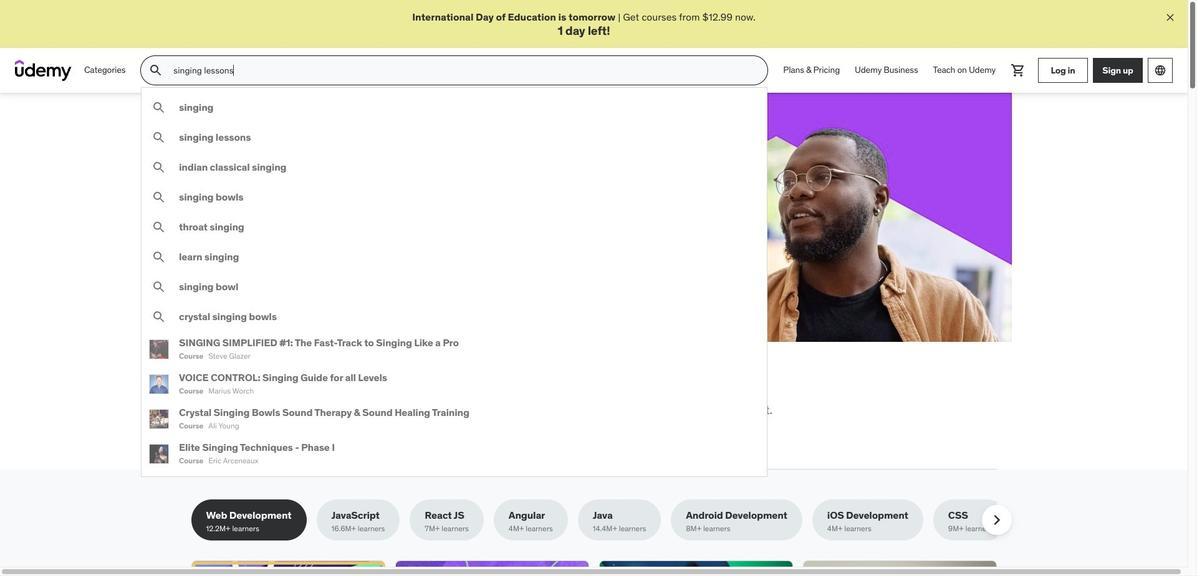 Task type: vqa. For each thing, say whether or not it's contained in the screenshot.
All (0) button
no



Task type: describe. For each thing, give the bounding box(es) containing it.
2 medium image from the top
[[152, 220, 167, 235]]

choose a language image
[[1154, 64, 1167, 77]]

Search for anything text field
[[171, 60, 753, 81]]

3 medium image from the top
[[152, 280, 167, 295]]

4 medium image from the top
[[152, 310, 167, 325]]

next image
[[987, 511, 1007, 531]]

submit search image
[[149, 63, 164, 78]]



Task type: locate. For each thing, give the bounding box(es) containing it.
medium image
[[152, 101, 167, 116], [152, 220, 167, 235], [152, 280, 167, 295], [152, 310, 167, 325]]

1 medium image from the top
[[152, 101, 167, 116]]

4 medium image from the top
[[152, 250, 167, 265]]

medium image
[[152, 131, 167, 146], [152, 161, 167, 176], [152, 190, 167, 205], [152, 250, 167, 265]]

3 medium image from the top
[[152, 190, 167, 205]]

2 medium image from the top
[[152, 161, 167, 176]]

udemy image
[[15, 60, 72, 81]]

1 medium image from the top
[[152, 131, 167, 146]]

close image
[[1164, 11, 1177, 24]]

shopping cart with 0 items image
[[1011, 63, 1026, 78]]

topic filters element
[[191, 500, 1012, 541]]



